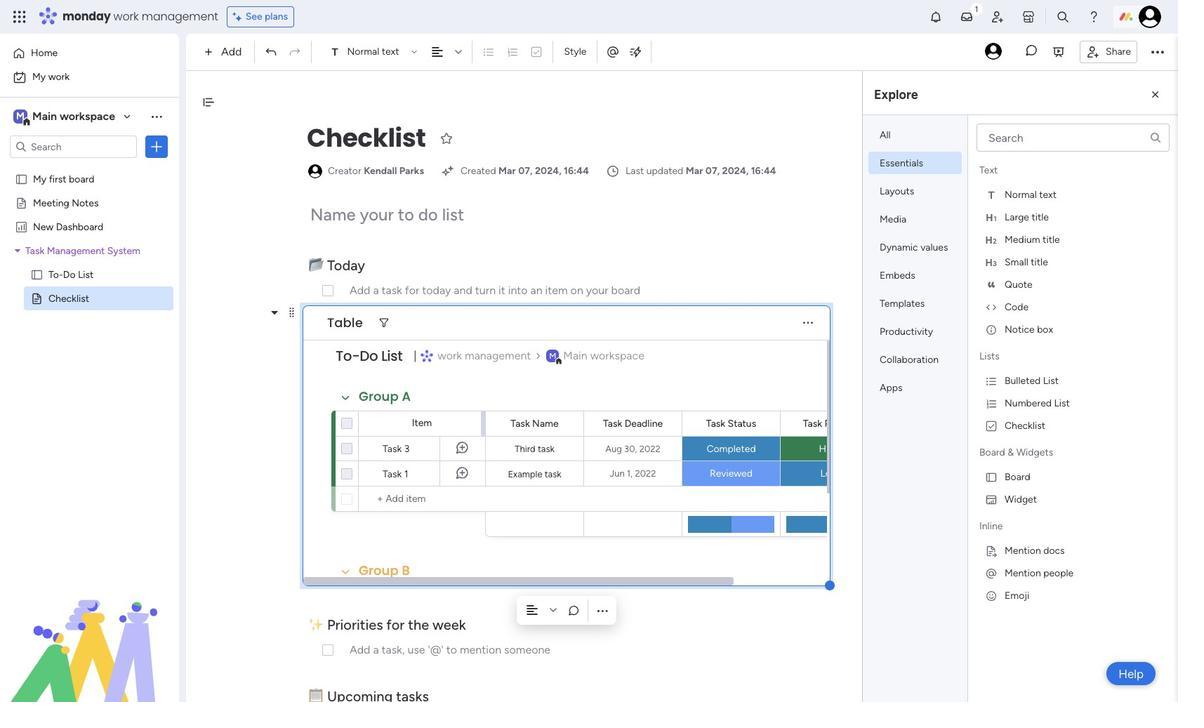 Task type: vqa. For each thing, say whether or not it's contained in the screenshot.


Task type: locate. For each thing, give the bounding box(es) containing it.
work down home in the left of the page
[[48, 71, 70, 83]]

mention up mention people
[[1005, 544, 1041, 556]]

public board image down public board icon
[[15, 196, 28, 209]]

1 horizontal spatial m
[[549, 351, 556, 361]]

first
[[49, 173, 66, 185]]

all
[[880, 129, 891, 141]]

0 vertical spatial title
[[1032, 211, 1049, 223]]

0 horizontal spatial main workspace
[[32, 110, 115, 123]]

style
[[564, 46, 587, 58]]

1 mar from the left
[[499, 165, 516, 177]]

task inside 'task status' field
[[706, 417, 725, 429]]

0 vertical spatial work
[[113, 8, 139, 25]]

title for large title
[[1032, 211, 1049, 223]]

Search search field
[[977, 124, 1170, 152]]

my down home in the left of the page
[[32, 71, 46, 83]]

1 vertical spatial workspace image
[[546, 348, 559, 364]]

1 vertical spatial 2022
[[635, 468, 656, 479]]

2 group from the top
[[359, 562, 399, 579]]

1 horizontal spatial 2024,
[[722, 165, 749, 177]]

1 vertical spatial work
[[48, 71, 70, 83]]

board inside list item
[[1005, 471, 1031, 483]]

group left a
[[359, 388, 399, 405]]

0 vertical spatial to-
[[48, 268, 63, 280]]

mention up emoji
[[1005, 567, 1041, 579]]

1 vertical spatial text
[[1039, 189, 1057, 200]]

0 horizontal spatial main
[[32, 110, 57, 123]]

2 horizontal spatial work
[[438, 349, 462, 362]]

v2 ellipsis image
[[1151, 43, 1164, 61]]

board up widget
[[1005, 471, 1031, 483]]

main workspace inside 'workspace selection' element
[[32, 110, 115, 123]]

0 vertical spatial do
[[63, 268, 76, 280]]

0 horizontal spatial mar
[[499, 165, 516, 177]]

checklist up creator kendall parks
[[307, 120, 426, 156]]

title right large
[[1032, 211, 1049, 223]]

management
[[142, 8, 218, 25], [465, 349, 531, 362]]

task left 3
[[383, 443, 402, 455]]

numbered list list item
[[974, 392, 1173, 414]]

0 vertical spatial text
[[382, 46, 399, 58]]

media list item
[[869, 208, 962, 230]]

invite members image
[[991, 10, 1005, 24]]

large
[[1005, 211, 1029, 223]]

2024,
[[535, 165, 562, 177], [722, 165, 749, 177]]

do down management
[[63, 268, 76, 280]]

0 vertical spatial menu image
[[286, 284, 297, 296]]

task inside task deadline field
[[603, 417, 622, 429]]

1 horizontal spatial main
[[563, 349, 587, 362]]

0 horizontal spatial m
[[16, 110, 25, 122]]

today
[[327, 257, 365, 274]]

2 horizontal spatial checklist
[[1005, 420, 1045, 431]]

menu image
[[286, 284, 297, 296], [286, 307, 297, 318]]

1 vertical spatial task
[[545, 469, 561, 479]]

1 vertical spatial to-
[[336, 346, 360, 366]]

m up name
[[549, 351, 556, 361]]

aug
[[605, 443, 622, 454]]

to- inside list box
[[48, 268, 63, 280]]

mention image
[[606, 45, 620, 59]]

to- down table "field"
[[336, 346, 360, 366]]

0 horizontal spatial workspace
[[60, 110, 115, 123]]

2 vertical spatial title
[[1031, 256, 1048, 268]]

Task Status field
[[703, 416, 760, 431]]

0 horizontal spatial 2024,
[[535, 165, 562, 177]]

normal text
[[347, 46, 399, 58], [1005, 189, 1057, 200]]

1 horizontal spatial normal text
[[1005, 189, 1057, 200]]

workspace options image
[[150, 109, 164, 123]]

mention for mention docs
[[1005, 544, 1041, 556]]

system
[[107, 244, 140, 256]]

created
[[461, 165, 496, 177]]

1 horizontal spatial workspace image
[[546, 348, 559, 364]]

my left first
[[33, 173, 46, 185]]

quote list item
[[974, 273, 1173, 296]]

1 horizontal spatial workspace
[[590, 349, 644, 362]]

share
[[1106, 45, 1131, 57]]

1 image
[[970, 1, 983, 16]]

1 horizontal spatial to-
[[336, 346, 360, 366]]

1 vertical spatial normal
[[1005, 189, 1037, 200]]

0 horizontal spatial checklist
[[48, 292, 89, 304]]

notice
[[1005, 323, 1035, 335]]

main workspace
[[32, 110, 115, 123], [563, 349, 644, 362]]

1 horizontal spatial 16:44
[[751, 165, 776, 177]]

do down table "field"
[[360, 346, 378, 366]]

0 vertical spatial group
[[359, 388, 399, 405]]

0 vertical spatial workspace
[[60, 110, 115, 123]]

b
[[402, 562, 410, 579]]

list box
[[0, 164, 179, 500]]

medium title list item
[[974, 228, 1173, 251]]

title right "small"
[[1031, 256, 1048, 268]]

do
[[63, 268, 76, 280], [360, 346, 378, 366]]

1 horizontal spatial checklist
[[307, 120, 426, 156]]

0 horizontal spatial 16:44
[[564, 165, 589, 177]]

2 mar from the left
[[686, 165, 703, 177]]

1 horizontal spatial work
[[113, 8, 139, 25]]

my work link
[[8, 66, 171, 88]]

public board image for to-
[[30, 268, 44, 281]]

1 mention from the top
[[1005, 544, 1041, 556]]

1 vertical spatial public board image
[[30, 268, 44, 281]]

main
[[32, 110, 57, 123], [563, 349, 587, 362]]

task for task status
[[706, 417, 725, 429]]

0 horizontal spatial normal text
[[347, 46, 399, 58]]

reviewed
[[710, 468, 753, 480]]

0 vertical spatial main
[[32, 110, 57, 123]]

embeds
[[880, 270, 915, 282]]

1 vertical spatial do
[[360, 346, 378, 366]]

normal text list item
[[974, 183, 1173, 206]]

1 vertical spatial main workspace
[[563, 349, 644, 362]]

work right |
[[438, 349, 462, 362]]

large title
[[1005, 211, 1049, 223]]

2 16:44 from the left
[[751, 165, 776, 177]]

see plans
[[246, 11, 288, 22]]

1 vertical spatial to-do list
[[336, 346, 402, 366]]

board left &
[[979, 447, 1005, 458]]

task right third
[[538, 444, 555, 454]]

jun
[[610, 468, 625, 479]]

mention inside "list item"
[[1005, 544, 1041, 556]]

list inside "list item"
[[1054, 397, 1070, 409]]

help
[[1119, 667, 1144, 681]]

1 horizontal spatial to-do list
[[336, 346, 402, 366]]

1 horizontal spatial normal
[[1005, 189, 1037, 200]]

1 vertical spatial title
[[1043, 233, 1060, 245]]

task for task name
[[511, 417, 530, 429]]

my inside list box
[[33, 173, 46, 185]]

0 horizontal spatial workspace image
[[13, 109, 27, 124]]

board for board & widgets
[[979, 447, 1005, 458]]

title right medium
[[1043, 233, 1060, 245]]

to- inside field
[[336, 346, 360, 366]]

my for my first board
[[33, 173, 46, 185]]

mar
[[499, 165, 516, 177], [686, 165, 703, 177]]

mention for mention people
[[1005, 567, 1041, 579]]

work right monday
[[113, 8, 139, 25]]

workspace image
[[13, 109, 27, 124], [546, 348, 559, 364]]

task 1
[[383, 468, 408, 480]]

to-
[[48, 268, 63, 280], [336, 346, 360, 366]]

layouts list item
[[869, 180, 962, 202]]

to-do list down table "field"
[[336, 346, 402, 366]]

add button
[[199, 41, 250, 63]]

0 vertical spatial to-do list
[[48, 268, 94, 280]]

checklist down management
[[48, 292, 89, 304]]

1 vertical spatial my
[[33, 173, 46, 185]]

✨ priorities for the week
[[308, 616, 466, 633]]

m up public board icon
[[16, 110, 25, 122]]

mention inside list item
[[1005, 567, 1041, 579]]

code
[[1005, 301, 1029, 313]]

title for small title
[[1031, 256, 1048, 268]]

task left "status"
[[706, 417, 725, 429]]

task up aug
[[603, 417, 622, 429]]

2 vertical spatial checklist
[[1005, 420, 1045, 431]]

0 horizontal spatial to-
[[48, 268, 63, 280]]

plans
[[265, 11, 288, 22]]

task right example
[[545, 469, 561, 479]]

task left name
[[511, 417, 530, 429]]

task deadline
[[603, 417, 663, 429]]

numbered
[[1005, 397, 1052, 409]]

meeting
[[33, 197, 69, 209]]

public board image down new
[[30, 268, 44, 281]]

task inside list box
[[25, 244, 44, 256]]

title for medium title
[[1043, 233, 1060, 245]]

my inside option
[[32, 71, 46, 83]]

2 mention from the top
[[1005, 567, 1041, 579]]

mar right updated
[[686, 165, 703, 177]]

small
[[1005, 256, 1028, 268]]

creator
[[328, 165, 361, 177]]

1 horizontal spatial text
[[1039, 189, 1057, 200]]

1 menu image from the top
[[286, 284, 297, 296]]

0 vertical spatial 2022
[[639, 443, 661, 454]]

option
[[0, 166, 179, 169]]

0 vertical spatial my
[[32, 71, 46, 83]]

None search field
[[977, 124, 1170, 152]]

list down bulleted list list item
[[1054, 397, 1070, 409]]

0 horizontal spatial to-do list
[[48, 268, 94, 280]]

text
[[382, 46, 399, 58], [1039, 189, 1057, 200]]

deadline
[[625, 417, 663, 429]]

0 vertical spatial task
[[538, 444, 555, 454]]

see
[[246, 11, 262, 22]]

Task Name field
[[507, 416, 562, 431]]

1 vertical spatial main
[[563, 349, 587, 362]]

3
[[404, 443, 410, 455]]

to-do list down management
[[48, 268, 94, 280]]

task management system
[[25, 244, 140, 256]]

kendall
[[364, 165, 397, 177]]

public board image down task management system
[[30, 291, 44, 305]]

title inside list item
[[1043, 233, 1060, 245]]

list left |
[[381, 346, 402, 366]]

0 vertical spatial management
[[142, 8, 218, 25]]

2022 right the 30,
[[639, 443, 661, 454]]

0 vertical spatial checklist
[[307, 120, 426, 156]]

list inside field
[[381, 346, 402, 366]]

public board image
[[15, 196, 28, 209], [30, 268, 44, 281], [30, 291, 44, 305]]

workspace up search in workspace field
[[60, 110, 115, 123]]

normal
[[347, 46, 379, 58], [1005, 189, 1037, 200]]

0 horizontal spatial do
[[63, 268, 76, 280]]

templates list item
[[869, 292, 962, 315]]

notes
[[72, 197, 99, 209]]

docs
[[1043, 544, 1065, 556]]

board list item
[[974, 466, 1173, 488]]

board activity image
[[985, 42, 1002, 59]]

1 vertical spatial menu image
[[286, 307, 297, 318]]

0 vertical spatial normal text
[[347, 46, 399, 58]]

quote
[[1005, 278, 1033, 290]]

button padding image
[[1149, 88, 1163, 102]]

lottie animation element
[[0, 560, 179, 702]]

group left b
[[359, 562, 399, 579]]

add to favorites image
[[440, 131, 454, 145]]

collaboration list item
[[869, 348, 962, 371]]

to- down management
[[48, 268, 63, 280]]

checklist down numbered on the right
[[1005, 420, 1045, 431]]

item
[[412, 417, 432, 429]]

1
[[404, 468, 408, 480]]

0 vertical spatial public board image
[[15, 196, 28, 209]]

0 horizontal spatial work
[[48, 71, 70, 83]]

lists
[[979, 350, 1000, 362]]

1 vertical spatial board
[[1005, 471, 1031, 483]]

2022 for jun 1, 2022
[[635, 468, 656, 479]]

task left 1
[[383, 468, 402, 480]]

collaboration
[[880, 354, 939, 366]]

0 vertical spatial mention
[[1005, 544, 1041, 556]]

2 07, from the left
[[706, 165, 720, 177]]

mar right created
[[499, 165, 516, 177]]

task inside task name "field"
[[511, 417, 530, 429]]

workspace image up name
[[546, 348, 559, 364]]

Search in workspace field
[[29, 139, 117, 155]]

07, right created
[[518, 165, 533, 177]]

None field
[[800, 416, 860, 431]]

1 horizontal spatial mar
[[686, 165, 703, 177]]

1 group from the top
[[359, 388, 399, 405]]

&
[[1008, 447, 1014, 458]]

Task Deadline field
[[600, 416, 666, 431]]

update feed image
[[960, 10, 974, 24]]

1 horizontal spatial 07,
[[706, 165, 720, 177]]

1 16:44 from the left
[[564, 165, 589, 177]]

help image
[[1087, 10, 1101, 24]]

all list item
[[869, 124, 962, 146]]

2022 right '1,'
[[635, 468, 656, 479]]

0 horizontal spatial 07,
[[518, 165, 533, 177]]

0 vertical spatial workspace image
[[13, 109, 27, 124]]

list up numbered list
[[1043, 375, 1059, 387]]

0 horizontal spatial normal
[[347, 46, 379, 58]]

1 horizontal spatial do
[[360, 346, 378, 366]]

workspace up task deadline
[[590, 349, 644, 362]]

task right caret down image
[[25, 244, 44, 256]]

group b
[[359, 562, 410, 579]]

list box containing my first board
[[0, 164, 179, 500]]

0 horizontal spatial management
[[142, 8, 218, 25]]

work inside option
[[48, 71, 70, 83]]

checklist
[[307, 120, 426, 156], [48, 292, 89, 304], [1005, 420, 1045, 431]]

0 vertical spatial main workspace
[[32, 110, 115, 123]]

workspace image up public board icon
[[13, 109, 27, 124]]

1 vertical spatial mention
[[1005, 567, 1041, 579]]

notifications image
[[929, 10, 943, 24]]

1 vertical spatial normal text
[[1005, 189, 1057, 200]]

work
[[113, 8, 139, 25], [48, 71, 70, 83], [438, 349, 462, 362]]

options image
[[150, 140, 164, 154]]

my work
[[32, 71, 70, 83]]

30,
[[624, 443, 637, 454]]

0 vertical spatial board
[[979, 447, 1005, 458]]

0 vertical spatial m
[[16, 110, 25, 122]]

1 vertical spatial group
[[359, 562, 399, 579]]

checklist list item
[[974, 414, 1173, 437]]

1 horizontal spatial management
[[465, 349, 531, 362]]

do inside field
[[360, 346, 378, 366]]

add
[[221, 45, 242, 58]]

updated
[[646, 165, 683, 177]]

1 vertical spatial management
[[465, 349, 531, 362]]

home
[[31, 47, 58, 59]]

2022
[[639, 443, 661, 454], [635, 468, 656, 479]]

07, right updated
[[706, 165, 720, 177]]

list down task management system
[[78, 268, 94, 280]]

1 vertical spatial checklist
[[48, 292, 89, 304]]

meeting notes
[[33, 197, 99, 209]]



Task type: describe. For each thing, give the bounding box(es) containing it.
task 3
[[383, 443, 410, 455]]

widgets
[[1016, 447, 1053, 458]]

monday
[[62, 8, 111, 25]]

for
[[386, 616, 405, 633]]

task for task deadline
[[603, 417, 622, 429]]

table
[[327, 314, 363, 331]]

2022 for aug 30, 2022
[[639, 443, 661, 454]]

last
[[626, 165, 644, 177]]

mention people
[[1005, 567, 1074, 579]]

new
[[33, 220, 54, 232]]

|
[[414, 349, 417, 362]]

share button
[[1080, 40, 1137, 63]]

medium title
[[1005, 233, 1060, 245]]

third task
[[515, 444, 555, 454]]

0 vertical spatial normal
[[347, 46, 379, 58]]

2 vertical spatial public board image
[[30, 291, 44, 305]]

dynamic values
[[880, 242, 948, 253]]

mention people list item
[[974, 562, 1173, 584]]

1 vertical spatial m
[[549, 351, 556, 361]]

m inside 'workspace selection' element
[[16, 110, 25, 122]]

jun 1, 2022
[[610, 468, 656, 479]]

Group B field
[[355, 562, 413, 580]]

to-do list inside list box
[[48, 268, 94, 280]]

widget
[[1005, 493, 1037, 505]]

search everything image
[[1056, 10, 1070, 24]]

example
[[508, 469, 542, 479]]

parks
[[399, 165, 424, 177]]

task status
[[706, 417, 756, 429]]

bulleted
[[1005, 375, 1041, 387]]

work for my
[[48, 71, 70, 83]]

third
[[515, 444, 535, 454]]

group a
[[359, 388, 411, 405]]

media
[[880, 213, 906, 225]]

last updated mar 07, 2024, 16:44
[[626, 165, 776, 177]]

productivity
[[880, 326, 933, 338]]

notice box
[[1005, 323, 1053, 335]]

list inside list box
[[78, 268, 94, 280]]

task for task management system
[[25, 244, 44, 256]]

public dashboard image
[[15, 220, 28, 233]]

inline
[[979, 520, 1003, 532]]

lottie animation image
[[0, 560, 179, 702]]

monday work management
[[62, 8, 218, 25]]

Group A field
[[355, 388, 414, 406]]

1,
[[627, 468, 633, 479]]

0 horizontal spatial text
[[382, 46, 399, 58]]

my for my work
[[32, 71, 46, 83]]

task name
[[511, 417, 559, 429]]

essentials list item
[[869, 152, 962, 174]]

2 2024, from the left
[[722, 165, 749, 177]]

example task
[[508, 469, 561, 479]]

see plans button
[[227, 6, 294, 27]]

emoji
[[1005, 589, 1030, 601]]

emoji list item
[[974, 584, 1173, 607]]

work for monday
[[113, 8, 139, 25]]

+ Add item text field
[[366, 491, 480, 508]]

select product image
[[13, 10, 27, 24]]

embeds list item
[[869, 264, 962, 286]]

task for task 1
[[383, 468, 402, 480]]

2 menu image from the top
[[286, 307, 297, 318]]

apps
[[880, 382, 903, 394]]

mention docs list item
[[974, 539, 1173, 562]]

1 2024, from the left
[[535, 165, 562, 177]]

numbered list
[[1005, 397, 1070, 409]]

caret down image
[[15, 245, 20, 255]]

home link
[[8, 42, 171, 65]]

medium
[[1005, 233, 1040, 245]]

notice box list item
[[974, 318, 1173, 341]]

public board image for meeting
[[15, 196, 28, 209]]

kendall parks image
[[1139, 6, 1161, 28]]

large title list item
[[974, 206, 1173, 228]]

the
[[408, 616, 429, 633]]

apps list item
[[869, 376, 962, 399]]

dynamic
[[880, 242, 918, 253]]

widget list item
[[974, 488, 1173, 510]]

my first board
[[33, 173, 94, 185]]

monday marketplace image
[[1022, 10, 1036, 24]]

workspace selection element
[[13, 108, 117, 126]]

text inside list item
[[1039, 189, 1057, 200]]

normal text inside normal text list item
[[1005, 189, 1057, 200]]

code list item
[[974, 296, 1173, 318]]

to-do list inside field
[[336, 346, 402, 366]]

values
[[921, 242, 948, 253]]

templates
[[880, 298, 925, 310]]

high
[[819, 443, 840, 455]]

group for group b
[[359, 562, 399, 579]]

bulleted list list item
[[974, 369, 1173, 392]]

undo ⌘+z image
[[265, 46, 278, 58]]

search image
[[1149, 131, 1162, 144]]

dynamic values image
[[629, 45, 643, 59]]

task for task 3
[[383, 443, 402, 455]]

1 horizontal spatial main workspace
[[563, 349, 644, 362]]

📂
[[308, 257, 324, 274]]

my work option
[[8, 66, 171, 88]]

small title list item
[[974, 251, 1173, 273]]

Table field
[[324, 314, 366, 332]]

board for board
[[1005, 471, 1031, 483]]

checklist inside field
[[307, 120, 426, 156]]

board & widgets
[[979, 447, 1053, 458]]

help button
[[1107, 662, 1156, 685]]

more actions image
[[595, 603, 609, 618]]

completed
[[707, 443, 756, 455]]

more dots image
[[803, 318, 813, 328]]

main inside 'workspace selection' element
[[32, 110, 57, 123]]

board
[[69, 173, 94, 185]]

home option
[[8, 42, 171, 65]]

1 vertical spatial workspace
[[590, 349, 644, 362]]

bulleted list
[[1005, 375, 1059, 387]]

dynamic values list item
[[869, 236, 962, 258]]

list inside list item
[[1043, 375, 1059, 387]]

aug 30, 2022
[[605, 443, 661, 454]]

created mar 07, 2024, 16:44
[[461, 165, 589, 177]]

📂 today
[[308, 257, 369, 274]]

work management
[[438, 349, 531, 362]]

public board image
[[15, 172, 28, 185]]

normal inside list item
[[1005, 189, 1037, 200]]

mention docs
[[1005, 544, 1065, 556]]

new dashboard
[[33, 220, 103, 232]]

name
[[532, 417, 559, 429]]

essentials
[[880, 157, 923, 169]]

week
[[433, 616, 466, 633]]

explore
[[874, 87, 918, 102]]

productivity list item
[[869, 320, 962, 343]]

2 vertical spatial work
[[438, 349, 462, 362]]

checklist inside list item
[[1005, 420, 1045, 431]]

task for example task
[[545, 469, 561, 479]]

management
[[47, 244, 105, 256]]

creator kendall parks
[[328, 165, 424, 177]]

group for group a
[[359, 388, 399, 405]]

task for third task
[[538, 444, 555, 454]]

low
[[820, 468, 839, 480]]

text
[[979, 164, 998, 176]]

To-Do List field
[[332, 341, 406, 371]]

a
[[402, 388, 411, 405]]

priorities
[[327, 616, 383, 633]]

layouts
[[880, 185, 914, 197]]

small title
[[1005, 256, 1048, 268]]

1 07, from the left
[[518, 165, 533, 177]]

Checklist field
[[303, 120, 429, 157]]



